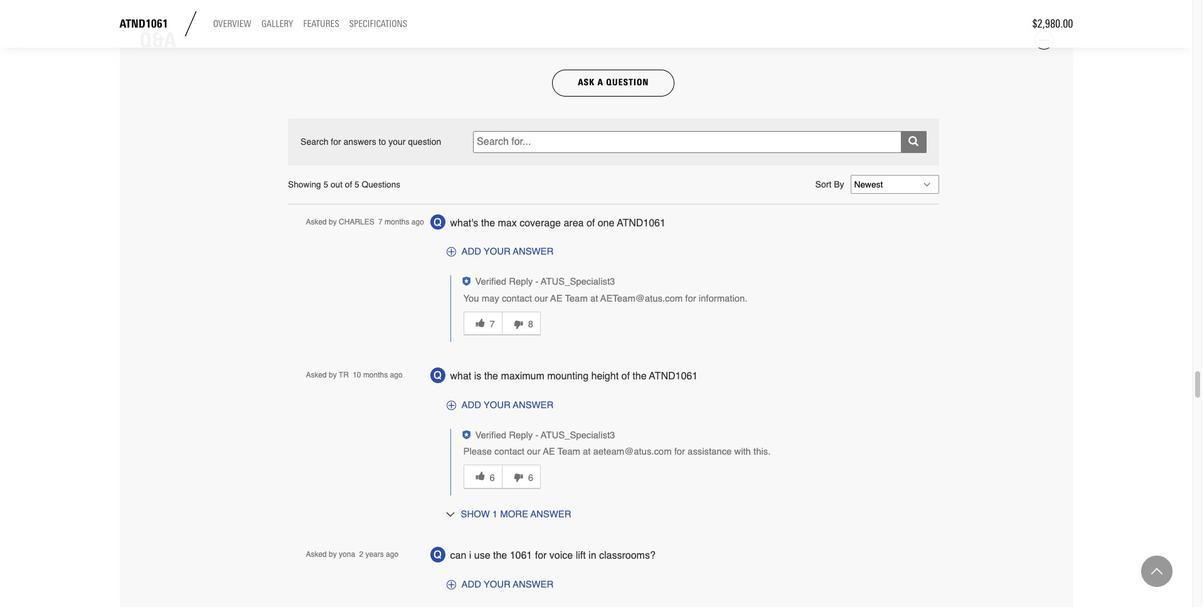 Task type: locate. For each thing, give the bounding box(es) containing it.
ago right 10
[[390, 371, 403, 380]]

your
[[388, 137, 406, 147], [484, 247, 511, 257], [484, 400, 511, 410], [484, 580, 511, 590]]

contact
[[502, 293, 532, 303], [494, 447, 525, 457]]

asked down showing
[[306, 217, 327, 226]]

0 horizontal spatial 5
[[323, 179, 328, 189]]

by for what's the max coverage area of one atnd1061
[[329, 217, 337, 226]]

2 add your answer from the top
[[461, 400, 554, 410]]

question
[[408, 137, 441, 147]]

0 vertical spatial verified
[[475, 277, 506, 287]]

7 button
[[463, 312, 502, 336]]

1 verified reply - atus_specialist3 from the top
[[475, 277, 615, 287]]

2 vertical spatial add
[[461, 580, 481, 590]]

question element left what's
[[429, 213, 446, 231]]

2 6 from the left
[[528, 473, 533, 483]]

aeteam@atus.com
[[600, 293, 683, 303]]

by
[[329, 217, 337, 226], [329, 371, 337, 380], [329, 550, 337, 559]]

7
[[378, 217, 383, 226], [490, 320, 495, 330]]

1 vertical spatial months
[[363, 371, 388, 380]]

1 vertical spatial add your answer button
[[443, 397, 554, 414]]

our
[[535, 293, 548, 303], [527, 447, 541, 457]]

asked for what is the maximum mounting height of the atnd1061
[[306, 371, 327, 380]]

the right is
[[484, 371, 498, 382]]

add your answer down max
[[461, 247, 554, 257]]

6
[[490, 473, 495, 483], [528, 473, 533, 483]]

group containing 7
[[463, 305, 748, 342]]

your for what's
[[484, 247, 511, 257]]

0 vertical spatial at
[[590, 293, 598, 303]]

q for can i use the 1061 for voice lift in classrooms?
[[434, 549, 442, 561]]

0 vertical spatial q
[[434, 217, 442, 228]]

add your answer button for max
[[443, 244, 554, 261]]

divider line image
[[178, 11, 203, 36]]

asked for can i use the 1061 for voice lift in classrooms?
[[306, 550, 327, 559]]

verified up please
[[475, 430, 506, 440]]

at
[[590, 293, 598, 303], [583, 447, 591, 457]]

verified
[[475, 277, 506, 287], [475, 430, 506, 440]]

your down maximum
[[484, 400, 511, 410]]

voice
[[550, 550, 573, 561]]

sort by
[[815, 179, 844, 190]]

overview
[[213, 18, 251, 30]]

1 5 from the left
[[323, 179, 328, 189]]

atus_specialist3
[[541, 277, 615, 287], [541, 430, 615, 440]]

2 horizontal spatial of
[[622, 371, 630, 382]]

aeteam@atus.com
[[593, 447, 672, 457]]

months right 10
[[363, 371, 388, 380]]

Search for answers to your question search field
[[473, 131, 926, 153]]

2 group from the top
[[463, 459, 771, 495]]

0 horizontal spatial 6
[[490, 473, 495, 483]]

add your answer button down max
[[443, 244, 554, 261]]

our up 8 button
[[535, 293, 548, 303]]

your right 'to'
[[388, 137, 406, 147]]

2 add from the top
[[461, 400, 481, 410]]

gallery
[[261, 18, 293, 30]]

1 6 button from the left
[[463, 465, 502, 489]]

asked left tr
[[306, 371, 327, 380]]

asked by yona 2 years ago
[[306, 550, 399, 559]]

your down use
[[484, 580, 511, 590]]

-
[[535, 277, 539, 287], [535, 430, 539, 440]]

add for what
[[461, 400, 481, 410]]

6 down please
[[490, 473, 495, 483]]

asked left yona
[[306, 550, 327, 559]]

information.
[[699, 293, 748, 303]]

question element for what is the maximum mounting height of the atnd1061
[[429, 366, 446, 385]]

1 vertical spatial verified reply - atus_specialist3
[[475, 430, 615, 440]]

question element
[[429, 213, 446, 231], [429, 366, 446, 385], [429, 546, 446, 564]]

- for maximum
[[535, 430, 539, 440]]

- up 8 button
[[535, 277, 539, 287]]

sort
[[815, 179, 832, 190]]

of
[[345, 179, 352, 189], [587, 217, 595, 229], [622, 371, 630, 382]]

ago right years
[[386, 550, 399, 559]]

0 vertical spatial contact
[[502, 293, 532, 303]]

our right please
[[527, 447, 541, 457]]

q
[[434, 217, 442, 228], [434, 370, 442, 382], [434, 549, 442, 561]]

3 q from the top
[[434, 549, 442, 561]]

by for what is the maximum mounting height of the atnd1061
[[329, 371, 337, 380]]

by for can i use the 1061 for voice lift in classrooms?
[[329, 550, 337, 559]]

2 by from the top
[[329, 371, 337, 380]]

1 horizontal spatial 7
[[490, 320, 495, 330]]

2 vertical spatial by
[[329, 550, 337, 559]]

2 vertical spatial add your answer
[[461, 580, 554, 590]]

1 vertical spatial by
[[329, 371, 337, 380]]

1 group from the top
[[463, 305, 748, 342]]

q left what's
[[434, 217, 442, 228]]

add your answer button down use
[[443, 576, 554, 593]]

answer down maximum
[[513, 400, 554, 410]]

3 by from the top
[[329, 550, 337, 559]]

3 asked from the top
[[306, 550, 327, 559]]

5 right the out
[[355, 179, 359, 189]]

add down what's
[[461, 247, 481, 257]]

- down maximum
[[535, 430, 539, 440]]

contact right please
[[494, 447, 525, 457]]

add your answer for maximum
[[461, 400, 554, 410]]

ago for what is the maximum mounting height of the atnd1061
[[390, 371, 403, 380]]

1 vertical spatial atus_specialist3
[[541, 430, 615, 440]]

0 vertical spatial verified reply - atus_specialist3
[[475, 277, 615, 287]]

assistance
[[688, 447, 732, 457]]

atus_specialist3 up you may contact our ae team at aeteam@atus.com for information.
[[541, 277, 615, 287]]

q left what
[[434, 370, 442, 382]]

asked for what's the max coverage area of one atnd1061
[[306, 217, 327, 226]]

3 question element from the top
[[429, 546, 446, 564]]

atus_specialist3 up please contact our ae team at aeteam@atus.com for assistance with this. at bottom
[[541, 430, 615, 440]]

2 q from the top
[[434, 370, 442, 382]]

1 horizontal spatial 6
[[528, 473, 533, 483]]

asked
[[306, 217, 327, 226], [306, 371, 327, 380], [306, 550, 327, 559]]

0 vertical spatial ago
[[411, 217, 424, 226]]

0 vertical spatial of
[[345, 179, 352, 189]]

answer
[[513, 247, 554, 257], [513, 400, 554, 410], [531, 509, 571, 519], [513, 580, 554, 590]]

by left "charles" in the top left of the page
[[329, 217, 337, 226]]

add your answer button
[[443, 244, 554, 261], [443, 397, 554, 414], [443, 576, 554, 593]]

ago
[[411, 217, 424, 226], [390, 371, 403, 380], [386, 550, 399, 559]]

0 vertical spatial add your answer
[[461, 247, 554, 257]]

1 verified from the top
[[475, 277, 506, 287]]

add your answer
[[461, 247, 554, 257], [461, 400, 554, 410], [461, 580, 554, 590]]

add for what's
[[461, 247, 481, 257]]

1 atus_specialist3 from the top
[[541, 277, 615, 287]]

ago left what's
[[411, 217, 424, 226]]

0 vertical spatial atus_specialist3
[[541, 277, 615, 287]]

is
[[474, 371, 481, 382]]

1 vertical spatial reply
[[509, 430, 533, 440]]

1 horizontal spatial of
[[587, 217, 595, 229]]

5 left the out
[[323, 179, 328, 189]]

2 verified from the top
[[475, 430, 506, 440]]

reply
[[509, 277, 533, 287], [509, 430, 533, 440]]

add your answer down maximum
[[461, 400, 554, 410]]

1 vertical spatial contact
[[494, 447, 525, 457]]

1 vertical spatial -
[[535, 430, 539, 440]]

of right height
[[622, 371, 630, 382]]

coverage
[[520, 217, 561, 229]]

2 vertical spatial ago
[[386, 550, 399, 559]]

1 add your answer button from the top
[[443, 244, 554, 261]]

asked by tr 10 months ago
[[306, 371, 403, 380]]

q left can
[[434, 549, 442, 561]]

1 vertical spatial group
[[463, 459, 771, 495]]

what's the max coverage area of one atnd1061
[[450, 217, 666, 229]]

2 - from the top
[[535, 430, 539, 440]]

6 button down please
[[463, 465, 502, 489]]

by left tr
[[329, 371, 337, 380]]

search for answers to your question
[[301, 137, 441, 147]]

$2,980.00
[[1032, 17, 1073, 31]]

verified reply image
[[461, 430, 471, 440]]

question element for can i use the 1061 for voice lift in classrooms?
[[429, 546, 446, 564]]

1 reply from the top
[[509, 277, 533, 287]]

group down please contact our ae team at aeteam@atus.com for assistance with this. at bottom
[[463, 459, 771, 495]]

for right search
[[331, 137, 341, 147]]

3 add your answer from the top
[[461, 580, 554, 590]]

2 vertical spatial add your answer button
[[443, 576, 554, 593]]

2 reply from the top
[[509, 430, 533, 440]]

6 button
[[463, 465, 502, 489], [502, 465, 541, 489]]

use
[[474, 550, 490, 561]]

ask
[[578, 77, 595, 88]]

of right the out
[[345, 179, 352, 189]]

add
[[461, 247, 481, 257], [461, 400, 481, 410], [461, 580, 481, 590]]

3 add your answer button from the top
[[443, 576, 554, 593]]

2 verified reply - atus_specialist3 from the top
[[475, 430, 615, 440]]

1 vertical spatial add your answer
[[461, 400, 554, 410]]

1 vertical spatial add
[[461, 400, 481, 410]]

atnd1061
[[120, 17, 168, 30], [617, 217, 666, 229], [649, 371, 698, 382]]

1 - from the top
[[535, 277, 539, 287]]

add your answer down 1061
[[461, 580, 554, 590]]

0 horizontal spatial of
[[345, 179, 352, 189]]

1 vertical spatial question element
[[429, 366, 446, 385]]

1 6 from the left
[[490, 473, 495, 483]]

1 q from the top
[[434, 217, 442, 228]]

0 vertical spatial add your answer button
[[443, 244, 554, 261]]

2 vertical spatial of
[[622, 371, 630, 382]]

1 asked from the top
[[306, 217, 327, 226]]

1 add from the top
[[461, 247, 481, 257]]

5
[[323, 179, 328, 189], [355, 179, 359, 189]]

0 vertical spatial -
[[535, 277, 539, 287]]

1 by from the top
[[329, 217, 337, 226]]

for
[[331, 137, 341, 147], [685, 293, 696, 303], [674, 447, 685, 457], [535, 550, 547, 561]]

one
[[598, 217, 615, 229]]

1 add your answer from the top
[[461, 247, 554, 257]]

ae
[[550, 293, 563, 303], [543, 447, 555, 457]]

the right use
[[493, 550, 507, 561]]

question element left can
[[429, 546, 446, 564]]

2 vertical spatial q
[[434, 549, 442, 561]]

0 vertical spatial asked
[[306, 217, 327, 226]]

the
[[481, 217, 495, 229], [484, 371, 498, 382], [633, 371, 647, 382], [493, 550, 507, 561]]

0 vertical spatial group
[[463, 305, 748, 342]]

2 vertical spatial question element
[[429, 546, 446, 564]]

add your answer button down is
[[443, 397, 554, 414]]

0 vertical spatial months
[[385, 217, 409, 226]]

7 down may
[[490, 320, 495, 330]]

years
[[365, 550, 384, 559]]

your down max
[[484, 247, 511, 257]]

0 vertical spatial by
[[329, 217, 337, 226]]

2 add your answer button from the top
[[443, 397, 554, 414]]

2 vertical spatial atnd1061
[[649, 371, 698, 382]]

0 vertical spatial add
[[461, 247, 481, 257]]

add down is
[[461, 400, 481, 410]]

3 add from the top
[[461, 580, 481, 590]]

arrow up image
[[1151, 566, 1163, 577]]

1 horizontal spatial 5
[[355, 179, 359, 189]]

1 vertical spatial asked
[[306, 371, 327, 380]]

months
[[385, 217, 409, 226], [363, 371, 388, 380]]

1 vertical spatial ago
[[390, 371, 403, 380]]

verified up may
[[475, 277, 506, 287]]

q&a
[[140, 27, 176, 52]]

6 up show 1 more answer on the bottom
[[528, 473, 533, 483]]

answer right more
[[531, 509, 571, 519]]

answer down coverage
[[513, 247, 554, 257]]

1 vertical spatial q
[[434, 370, 442, 382]]

6 button up show 1 more answer on the bottom
[[502, 465, 541, 489]]

mounting
[[547, 371, 589, 382]]

0 vertical spatial 7
[[378, 217, 383, 226]]

0 vertical spatial question element
[[429, 213, 446, 231]]

0 vertical spatial reply
[[509, 277, 533, 287]]

months right "charles" in the top left of the page
[[385, 217, 409, 226]]

asked by charles 7 months ago
[[306, 217, 424, 226]]

reply for maximum
[[509, 430, 533, 440]]

features
[[303, 18, 339, 30]]

6 for 1st 6 button from the left
[[490, 473, 495, 483]]

group containing 6
[[463, 459, 771, 495]]

1 vertical spatial ae
[[543, 447, 555, 457]]

by left yona
[[329, 550, 337, 559]]

7 right "charles" in the top left of the page
[[378, 217, 383, 226]]

add your answer for coverage
[[461, 247, 554, 257]]

2 atus_specialist3 from the top
[[541, 430, 615, 440]]

q for what's the max coverage area of one atnd1061
[[434, 217, 442, 228]]

0 vertical spatial team
[[565, 293, 588, 303]]

1 vertical spatial 7
[[490, 320, 495, 330]]

lift
[[576, 550, 586, 561]]

1 question element from the top
[[429, 213, 446, 231]]

reply right verified reply image
[[509, 430, 533, 440]]

7 inside button
[[490, 320, 495, 330]]

reply up 8 button
[[509, 277, 533, 287]]

verified reply - atus_specialist3
[[475, 277, 615, 287], [475, 430, 615, 440]]

1 vertical spatial atnd1061
[[617, 217, 666, 229]]

contact up 8 button
[[502, 293, 532, 303]]

2 question element from the top
[[429, 366, 446, 385]]

answer down 1061
[[513, 580, 554, 590]]

1 vertical spatial at
[[583, 447, 591, 457]]

of left one
[[587, 217, 595, 229]]

2 vertical spatial asked
[[306, 550, 327, 559]]

answer for area
[[513, 247, 554, 257]]

group down you may contact our ae team at aeteam@atus.com for information.
[[463, 305, 748, 342]]

ago for can i use the 1061 for voice lift in classrooms?
[[386, 550, 399, 559]]

question element left what
[[429, 366, 446, 385]]

1 vertical spatial verified
[[475, 430, 506, 440]]

team
[[565, 293, 588, 303], [558, 447, 580, 457]]

add down i
[[461, 580, 481, 590]]

the right height
[[633, 371, 647, 382]]

1061
[[510, 550, 532, 561]]

more
[[500, 509, 528, 519]]

group
[[463, 305, 748, 342], [463, 459, 771, 495]]

2 asked from the top
[[306, 371, 327, 380]]

0 horizontal spatial 7
[[378, 217, 383, 226]]

showing
[[288, 179, 321, 189]]



Task type: vqa. For each thing, say whether or not it's contained in the screenshot.
mounting
yes



Task type: describe. For each thing, give the bounding box(es) containing it.
by
[[834, 179, 844, 190]]

question
[[606, 77, 649, 88]]

minus image
[[1038, 34, 1049, 46]]

to
[[379, 137, 386, 147]]

with
[[734, 447, 751, 457]]

add your answer button for use
[[443, 576, 554, 593]]

atus_specialist3 for mounting
[[541, 430, 615, 440]]

ago for what's the max coverage area of one atnd1061
[[411, 217, 424, 226]]

q for what is the maximum mounting height of the atnd1061
[[434, 370, 442, 382]]

please contact our ae team at aeteam@atus.com for assistance with this.
[[463, 447, 771, 457]]

atus_specialist3 for area
[[541, 277, 615, 287]]

1 vertical spatial of
[[587, 217, 595, 229]]

classrooms?
[[599, 550, 656, 561]]

what is the maximum mounting height of the atnd1061
[[450, 371, 698, 382]]

please
[[463, 447, 492, 457]]

what
[[450, 371, 471, 382]]

can
[[450, 550, 466, 561]]

months for what's the max coverage area of one atnd1061
[[385, 217, 409, 226]]

a
[[598, 77, 604, 88]]

the left max
[[481, 217, 495, 229]]

max
[[498, 217, 517, 229]]

ask a question
[[578, 77, 649, 88]]

add your answer button for the
[[443, 397, 554, 414]]

can i use the 1061 for voice lift in classrooms?
[[450, 550, 656, 561]]

maximum
[[501, 371, 544, 382]]

months for what is the maximum mounting height of the atnd1061
[[363, 371, 388, 380]]

for left assistance
[[674, 447, 685, 457]]

reply for coverage
[[509, 277, 533, 287]]

answers
[[344, 137, 376, 147]]

0 vertical spatial atnd1061
[[120, 17, 168, 30]]

i
[[469, 550, 471, 561]]

2
[[359, 550, 363, 559]]

tr
[[339, 371, 349, 380]]

out
[[331, 179, 343, 189]]

for left information.
[[685, 293, 696, 303]]

8 button
[[502, 312, 541, 336]]

2 5 from the left
[[355, 179, 359, 189]]

2 6 button from the left
[[502, 465, 541, 489]]

10
[[353, 371, 361, 380]]

questions
[[362, 179, 400, 189]]

your for can
[[484, 580, 511, 590]]

1 vertical spatial our
[[527, 447, 541, 457]]

height
[[591, 371, 619, 382]]

0 vertical spatial our
[[535, 293, 548, 303]]

what's
[[450, 217, 478, 229]]

show 1 more answer button
[[444, 508, 571, 521]]

show 1 more answer
[[461, 509, 571, 519]]

verified for the
[[475, 430, 506, 440]]

you may contact our ae team at aeteam@atus.com for information.
[[463, 293, 748, 303]]

6 for 2nd 6 button
[[528, 473, 533, 483]]

8
[[528, 320, 533, 330]]

add your answer for the
[[461, 580, 554, 590]]

ask a question button
[[552, 70, 675, 96]]

area
[[564, 217, 584, 229]]

charles
[[339, 217, 374, 226]]

verified reply image
[[461, 277, 471, 286]]

verified reply - atus_specialist3 for maximum
[[475, 430, 615, 440]]

- for coverage
[[535, 277, 539, 287]]

this.
[[754, 447, 771, 457]]

verified for max
[[475, 277, 506, 287]]

0 vertical spatial ae
[[550, 293, 563, 303]]

group for of
[[463, 459, 771, 495]]

1 vertical spatial team
[[558, 447, 580, 457]]

verified reply - atus_specialist3 for coverage
[[475, 277, 615, 287]]

yona
[[339, 550, 355, 559]]

you
[[463, 293, 479, 303]]

may
[[482, 293, 499, 303]]

specifications
[[349, 18, 407, 30]]

search
[[301, 137, 328, 147]]

answer inside button
[[531, 509, 571, 519]]

in
[[589, 550, 596, 561]]

group for one
[[463, 305, 748, 342]]

your for what
[[484, 400, 511, 410]]

answer for 1061
[[513, 580, 554, 590]]

question element for what's the max coverage area of one atnd1061
[[429, 213, 446, 231]]

for right 1061
[[535, 550, 547, 561]]

add for can
[[461, 580, 481, 590]]

show
[[461, 509, 490, 519]]

1
[[492, 509, 498, 519]]

answer for mounting
[[513, 400, 554, 410]]

showing 5 out of 5 questions
[[288, 179, 400, 189]]



